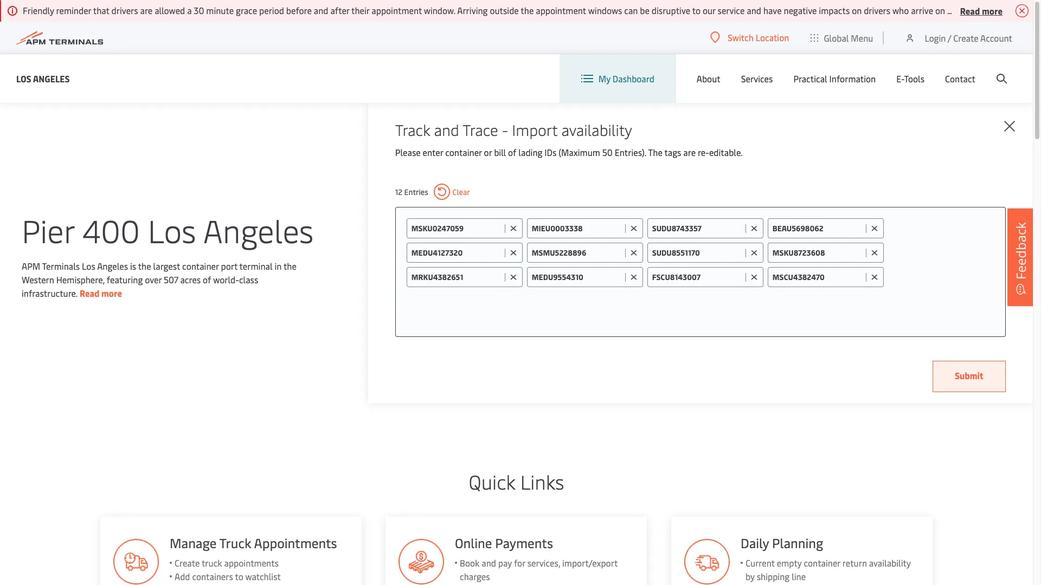 Task type: locate. For each thing, give the bounding box(es) containing it.
import
[[512, 119, 558, 140]]

container up the acres
[[182, 260, 219, 272]]

contact
[[946, 73, 976, 85]]

1 horizontal spatial availability
[[870, 558, 912, 570]]

30
[[194, 4, 204, 16]]

read more button
[[961, 4, 1003, 17]]

availability inside current empty container return availability by shipping line
[[870, 558, 912, 570]]

enter
[[423, 146, 443, 158]]

read up login / create account
[[961, 5, 980, 17]]

feedback
[[1012, 222, 1030, 280]]

1 arrive from the left
[[912, 4, 934, 16]]

clear
[[453, 187, 470, 197]]

practical information
[[794, 73, 876, 85]]

0 vertical spatial create
[[954, 32, 979, 44]]

container up line
[[804, 558, 841, 570]]

of right the acres
[[203, 274, 211, 286]]

close alert image
[[1016, 4, 1029, 17]]

global
[[824, 32, 849, 44]]

(maximum
[[559, 146, 600, 158]]

1 that from the left
[[93, 4, 109, 16]]

1 vertical spatial of
[[203, 274, 211, 286]]

ids
[[545, 146, 557, 158]]

have
[[764, 4, 782, 16]]

0 horizontal spatial that
[[93, 4, 109, 16]]

quick
[[469, 469, 516, 495]]

that left close alert icon
[[998, 4, 1015, 16]]

2 horizontal spatial los
[[148, 209, 196, 251]]

my
[[599, 73, 611, 85]]

0 horizontal spatial on
[[852, 4, 862, 16]]

lading
[[519, 146, 543, 158]]

the right outside
[[521, 4, 534, 16]]

grace
[[236, 4, 257, 16]]

hemisphere,
[[56, 274, 105, 286]]

0 horizontal spatial to
[[235, 571, 243, 583]]

of inside apm terminals los angeles is the largest container port terminal in the western hemisphere, featuring over 507 acres of world-class infrastructure.
[[203, 274, 211, 286]]

1 horizontal spatial of
[[508, 146, 517, 158]]

2 horizontal spatial container
[[804, 558, 841, 570]]

reminder
[[56, 4, 91, 16]]

availability
[[562, 119, 632, 140], [870, 558, 912, 570]]

menu
[[851, 32, 874, 44]]

1 vertical spatial to
[[235, 571, 243, 583]]

for
[[515, 558, 526, 570]]

and left "pay"
[[482, 558, 497, 570]]

0 horizontal spatial read
[[80, 287, 100, 299]]

to left our
[[693, 4, 701, 16]]

more inside 'button'
[[982, 5, 1003, 17]]

is
[[130, 260, 136, 272]]

angeles for apm terminals los angeles is the largest container port terminal in the western hemisphere, featuring over 507 acres of world-class infrastructure.
[[97, 260, 128, 272]]

arrive left o
[[1017, 4, 1039, 16]]

0 horizontal spatial the
[[138, 260, 151, 272]]

0 vertical spatial angeles
[[33, 72, 70, 84]]

1 horizontal spatial container
[[446, 146, 482, 158]]

0 horizontal spatial create
[[174, 558, 200, 570]]

0 horizontal spatial drivers
[[112, 4, 138, 16]]

appointments
[[224, 558, 279, 570]]

class
[[239, 274, 258, 286]]

my dashboard
[[599, 73, 655, 85]]

1 horizontal spatial to
[[693, 4, 701, 16]]

1 vertical spatial los
[[148, 209, 196, 251]]

read
[[961, 5, 980, 17], [80, 287, 100, 299]]

availability right return
[[870, 558, 912, 570]]

Entered ID text field
[[412, 224, 502, 234], [532, 224, 623, 234], [412, 248, 502, 258], [532, 272, 623, 283]]

port
[[221, 260, 238, 272]]

1 vertical spatial read more
[[80, 287, 122, 299]]

1 vertical spatial availability
[[870, 558, 912, 570]]

can
[[625, 4, 638, 16]]

to
[[693, 4, 701, 16], [235, 571, 243, 583]]

truck
[[219, 535, 251, 552]]

1 horizontal spatial more
[[982, 5, 1003, 17]]

2 vertical spatial los
[[82, 260, 95, 272]]

1 horizontal spatial the
[[284, 260, 297, 272]]

angeles inside apm terminals los angeles is the largest container port terminal in the western hemisphere, featuring over 507 acres of world-class infrastructure.
[[97, 260, 128, 272]]

trace
[[463, 119, 498, 140]]

0 horizontal spatial arrive
[[912, 4, 934, 16]]

0 horizontal spatial read more
[[80, 287, 122, 299]]

1 horizontal spatial drivers
[[864, 4, 891, 16]]

to down appointments
[[235, 571, 243, 583]]

0 horizontal spatial angeles
[[33, 72, 70, 84]]

0 vertical spatial to
[[693, 4, 701, 16]]

0 horizontal spatial container
[[182, 260, 219, 272]]

import/export
[[563, 558, 618, 570]]

manager truck appointments - 53 image
[[113, 540, 159, 585]]

the right in
[[284, 260, 297, 272]]

1 vertical spatial angeles
[[203, 209, 314, 251]]

or
[[484, 146, 492, 158]]

arrive
[[912, 4, 934, 16], [1017, 4, 1039, 16]]

read more up login / create account
[[961, 5, 1003, 17]]

create
[[954, 32, 979, 44], [174, 558, 200, 570]]

1 horizontal spatial arrive
[[1017, 4, 1039, 16]]

container inside current empty container return availability by shipping line
[[804, 558, 841, 570]]

1 vertical spatial read
[[80, 287, 100, 299]]

service
[[718, 4, 745, 16]]

1 vertical spatial more
[[101, 287, 122, 299]]

of right bill
[[508, 146, 517, 158]]

read inside 'button'
[[961, 5, 980, 17]]

0 vertical spatial more
[[982, 5, 1003, 17]]

12
[[395, 187, 403, 197]]

container
[[446, 146, 482, 158], [182, 260, 219, 272], [804, 558, 841, 570]]

read more down the hemisphere,
[[80, 287, 122, 299]]

2 horizontal spatial angeles
[[203, 209, 314, 251]]

are left allowed
[[140, 4, 153, 16]]

0 horizontal spatial appointment
[[372, 4, 422, 16]]

1 vertical spatial container
[[182, 260, 219, 272]]

1 horizontal spatial on
[[936, 4, 946, 16]]

the right is
[[138, 260, 151, 272]]

0 vertical spatial availability
[[562, 119, 632, 140]]

los inside apm terminals los angeles is the largest container port terminal in the western hemisphere, featuring over 507 acres of world-class infrastructure.
[[82, 260, 95, 272]]

on
[[852, 4, 862, 16], [936, 4, 946, 16]]

0 vertical spatial read
[[961, 5, 980, 17]]

container left or
[[446, 146, 482, 158]]

global menu button
[[800, 21, 885, 54]]

0 horizontal spatial more
[[101, 287, 122, 299]]

drivers left allowed
[[112, 4, 138, 16]]

infrastructure.
[[22, 287, 78, 299]]

disruptive
[[652, 4, 691, 16]]

are left re-
[[684, 146, 696, 158]]

drivers left who
[[864, 4, 891, 16]]

1 drivers from the left
[[112, 4, 138, 16]]

more up account at right top
[[982, 5, 1003, 17]]

create up add
[[174, 558, 200, 570]]

1 horizontal spatial read more
[[961, 5, 1003, 17]]

on left time.
[[936, 4, 946, 16]]

on right impacts on the top of the page
[[852, 4, 862, 16]]

and
[[314, 4, 329, 16], [747, 4, 762, 16], [434, 119, 459, 140], [482, 558, 497, 570]]

feedback button
[[1008, 209, 1035, 307]]

0 horizontal spatial los
[[16, 72, 31, 84]]

information
[[830, 73, 876, 85]]

practical information button
[[794, 54, 876, 103]]

2 vertical spatial angeles
[[97, 260, 128, 272]]

account
[[981, 32, 1013, 44]]

los
[[16, 72, 31, 84], [148, 209, 196, 251], [82, 260, 95, 272]]

read down the hemisphere,
[[80, 287, 100, 299]]

about
[[697, 73, 721, 85]]

more for 'read more' link
[[101, 287, 122, 299]]

angeles for pier 400 los angeles
[[203, 209, 314, 251]]

0 vertical spatial read more
[[961, 5, 1003, 17]]

1 horizontal spatial that
[[998, 4, 1015, 16]]

drivers
[[969, 4, 996, 16]]

current empty container return availability by shipping line
[[746, 558, 912, 583]]

e-tools button
[[897, 54, 925, 103]]

that
[[93, 4, 109, 16], [998, 4, 1015, 16]]

1 vertical spatial create
[[174, 558, 200, 570]]

be
[[640, 4, 650, 16]]

2 drivers from the left
[[864, 4, 891, 16]]

los angeles link
[[16, 72, 70, 85]]

1 horizontal spatial read
[[961, 5, 980, 17]]

1 horizontal spatial los
[[82, 260, 95, 272]]

Entered ID text field
[[653, 224, 743, 234], [773, 224, 864, 234], [532, 248, 623, 258], [653, 248, 743, 258], [773, 248, 864, 258], [412, 272, 502, 283], [653, 272, 743, 283], [773, 272, 864, 283]]

western
[[22, 274, 54, 286]]

0 vertical spatial of
[[508, 146, 517, 158]]

1 horizontal spatial angeles
[[97, 260, 128, 272]]

angeles
[[33, 72, 70, 84], [203, 209, 314, 251], [97, 260, 128, 272]]

more
[[982, 5, 1003, 17], [101, 287, 122, 299]]

1 vertical spatial are
[[684, 146, 696, 158]]

entries
[[405, 187, 428, 197]]

la secondary image
[[73, 276, 263, 439]]

login / create account
[[925, 32, 1013, 44]]

the
[[521, 4, 534, 16], [138, 260, 151, 272], [284, 260, 297, 272]]

please
[[395, 146, 421, 158]]

featuring
[[107, 274, 143, 286]]

bill
[[494, 146, 506, 158]]

orange club loyalty program - 56 image
[[685, 540, 730, 585]]

more down the featuring
[[101, 287, 122, 299]]

world-
[[213, 274, 239, 286]]

online
[[455, 535, 493, 552]]

0 horizontal spatial availability
[[562, 119, 632, 140]]

0 vertical spatial container
[[446, 146, 482, 158]]

2 vertical spatial container
[[804, 558, 841, 570]]

0 horizontal spatial of
[[203, 274, 211, 286]]

re-
[[698, 146, 710, 158]]

0 horizontal spatial are
[[140, 4, 153, 16]]

los for terminals
[[82, 260, 95, 272]]

outside
[[490, 4, 519, 16]]

appointment left the windows
[[536, 4, 586, 16]]

1 horizontal spatial appointment
[[536, 4, 586, 16]]

create right / on the top
[[954, 32, 979, 44]]

1 appointment from the left
[[372, 4, 422, 16]]

availability up 50
[[562, 119, 632, 140]]

1 horizontal spatial are
[[684, 146, 696, 158]]

login / create account link
[[905, 22, 1013, 54]]

arrive right who
[[912, 4, 934, 16]]

acres
[[180, 274, 201, 286]]

that right reminder
[[93, 4, 109, 16]]

and left after
[[314, 4, 329, 16]]

appointment right their
[[372, 4, 422, 16]]

windows
[[588, 4, 622, 16]]



Task type: vqa. For each thing, say whether or not it's contained in the screenshot.
Practical
yes



Task type: describe. For each thing, give the bounding box(es) containing it.
50
[[603, 146, 613, 158]]

read for 'read more' link
[[80, 287, 100, 299]]

track and trace - import availability
[[395, 119, 632, 140]]

container inside apm terminals los angeles is the largest container port terminal in the western hemisphere, featuring over 507 acres of world-class infrastructure.
[[182, 260, 219, 272]]

and inside the online payments book and pay for services, import/export charges
[[482, 558, 497, 570]]

online payments book and pay for services, import/export charges
[[455, 535, 618, 583]]

negative
[[784, 4, 817, 16]]

manage
[[170, 535, 216, 552]]

our
[[703, 4, 716, 16]]

switch location button
[[711, 31, 790, 43]]

their
[[352, 4, 370, 16]]

2 that from the left
[[998, 4, 1015, 16]]

payments
[[496, 535, 554, 552]]

los for 400
[[148, 209, 196, 251]]

los angeles
[[16, 72, 70, 84]]

pier 400 los angeles
[[22, 209, 314, 251]]

global menu
[[824, 32, 874, 44]]

my dashboard button
[[581, 54, 655, 103]]

o
[[1041, 4, 1042, 16]]

watchlist
[[245, 571, 281, 583]]

a
[[187, 4, 192, 16]]

links
[[521, 469, 564, 495]]

return
[[843, 558, 868, 570]]

planning
[[773, 535, 824, 552]]

appointments
[[254, 535, 337, 552]]

and left "have"
[[747, 4, 762, 16]]

services,
[[528, 558, 561, 570]]

507
[[164, 274, 178, 286]]

2 horizontal spatial the
[[521, 4, 534, 16]]

clear button
[[434, 184, 470, 200]]

read more link
[[80, 287, 122, 299]]

0 vertical spatial los
[[16, 72, 31, 84]]

manage truck appointments create truck appointments add containers to watchlist
[[170, 535, 337, 583]]

who
[[893, 4, 909, 16]]

impacts
[[819, 4, 850, 16]]

truck
[[201, 558, 222, 570]]

tariffs - 131 image
[[399, 540, 445, 585]]

quick links
[[469, 469, 564, 495]]

1 horizontal spatial create
[[954, 32, 979, 44]]

the
[[648, 146, 663, 158]]

add
[[174, 571, 190, 583]]

2 on from the left
[[936, 4, 946, 16]]

0 vertical spatial are
[[140, 4, 153, 16]]

friendly reminder that drivers are allowed a 30 minute grace period before and after their appointment window. arriving outside the appointment windows can be disruptive to our service and have negative impacts on drivers who arrive on time. drivers that arrive o
[[23, 4, 1042, 16]]

over
[[145, 274, 162, 286]]

please enter container or bill of lading ids (maximum 50 entries). the tags are re-editable.
[[395, 146, 743, 158]]

create inside manage truck appointments create truck appointments add containers to watchlist
[[174, 558, 200, 570]]

login
[[925, 32, 946, 44]]

arriving
[[457, 4, 488, 16]]

switch
[[728, 31, 754, 43]]

2 appointment from the left
[[536, 4, 586, 16]]

allowed
[[155, 4, 185, 16]]

practical
[[794, 73, 828, 85]]

read more for 'read more' link
[[80, 287, 122, 299]]

tags
[[665, 146, 682, 158]]

book
[[460, 558, 480, 570]]

more for 'read more' 'button'
[[982, 5, 1003, 17]]

entries).
[[615, 146, 647, 158]]

contact button
[[946, 54, 976, 103]]

1 on from the left
[[852, 4, 862, 16]]

e-
[[897, 73, 905, 85]]

-
[[502, 119, 508, 140]]

minute
[[206, 4, 234, 16]]

in
[[275, 260, 282, 272]]

period
[[259, 4, 284, 16]]

terminals
[[42, 260, 80, 272]]

2 arrive from the left
[[1017, 4, 1039, 16]]

time.
[[948, 4, 967, 16]]

container for please
[[446, 146, 482, 158]]

daily planning
[[741, 535, 824, 552]]

switch location
[[728, 31, 790, 43]]

largest
[[153, 260, 180, 272]]

pay
[[499, 558, 512, 570]]

current
[[746, 558, 775, 570]]

line
[[792, 571, 807, 583]]

editable.
[[710, 146, 743, 158]]

e-tools
[[897, 73, 925, 85]]

read for 'read more' 'button'
[[961, 5, 980, 17]]

track
[[395, 119, 430, 140]]

and up enter
[[434, 119, 459, 140]]

read more for 'read more' 'button'
[[961, 5, 1003, 17]]

container for current
[[804, 558, 841, 570]]

services
[[741, 73, 773, 85]]

apm terminals los angeles is the largest container port terminal in the western hemisphere, featuring over 507 acres of world-class infrastructure.
[[22, 260, 297, 299]]

to inside manage truck appointments create truck appointments add containers to watchlist
[[235, 571, 243, 583]]

charges
[[460, 571, 491, 583]]

friendly
[[23, 4, 54, 16]]

submit
[[955, 370, 984, 382]]

apm
[[22, 260, 40, 272]]

before
[[286, 4, 312, 16]]

about button
[[697, 54, 721, 103]]

terminal
[[240, 260, 273, 272]]



